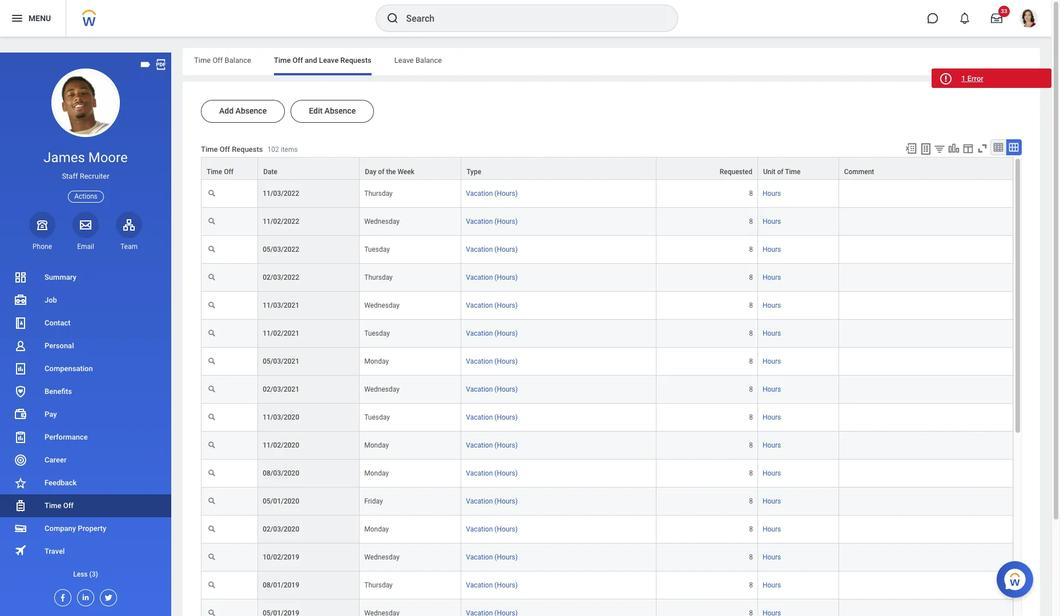 Task type: describe. For each thing, give the bounding box(es) containing it.
requested
[[720, 168, 753, 176]]

unit of time
[[764, 168, 801, 176]]

vacation (hours) link for 05/03/2022
[[466, 243, 518, 254]]

cell for 02/03/2021
[[839, 376, 1014, 404]]

vacation for 05/03/2021
[[466, 358, 493, 366]]

of for time
[[778, 168, 784, 176]]

vacation for 11/02/2020
[[466, 442, 493, 450]]

day of the week button
[[360, 158, 461, 179]]

summary
[[45, 273, 76, 282]]

phone james moore element
[[29, 242, 55, 251]]

vacation (hours) link for 11/02/2020
[[466, 439, 518, 450]]

8 for 11/02/2022
[[749, 218, 753, 226]]

comment button
[[839, 158, 1013, 179]]

08/03/2020
[[263, 470, 299, 477]]

time off link
[[0, 495, 171, 517]]

view printable version (pdf) image
[[155, 58, 167, 71]]

items
[[281, 146, 298, 154]]

hours for 11/03/2021
[[763, 302, 781, 310]]

1 balance from the left
[[225, 56, 251, 65]]

time right view printable version (pdf) image
[[194, 56, 211, 65]]

8 for 02/03/2020
[[749, 525, 753, 533]]

summary link
[[0, 266, 171, 289]]

james
[[44, 150, 85, 166]]

pay link
[[0, 403, 171, 426]]

list containing summary
[[0, 266, 171, 586]]

team
[[121, 243, 138, 251]]

vacation (hours) for 02/03/2020
[[466, 525, 518, 533]]

cell for 02/03/2020
[[839, 516, 1014, 544]]

personal image
[[14, 339, 27, 353]]

6 hours link from the top
[[763, 327, 781, 338]]

cell for 02/03/2022
[[839, 264, 1014, 292]]

less
[[73, 571, 88, 579]]

hours for 08/01/2019
[[763, 581, 781, 589]]

05/03/2022
[[263, 246, 299, 254]]

company property image
[[14, 522, 27, 536]]

cell for 08/03/2020
[[839, 460, 1014, 488]]

career
[[45, 456, 67, 464]]

performance
[[45, 433, 88, 441]]

(hours) for 11/02/2020
[[495, 442, 518, 450]]

row containing time off
[[201, 157, 1014, 180]]

8 for 05/03/2022
[[749, 246, 753, 254]]

compensation image
[[14, 362, 27, 376]]

11/02/2022
[[263, 218, 299, 226]]

benefits
[[45, 387, 72, 396]]

02/03/2020
[[263, 525, 299, 533]]

off inside time off "popup button"
[[224, 168, 234, 176]]

row containing 08/01/2019
[[201, 572, 1014, 600]]

export to excel image
[[905, 142, 918, 155]]

hours for 05/01/2020
[[763, 497, 781, 505]]

8 for 11/02/2020
[[749, 442, 753, 450]]

8 for 02/03/2021
[[749, 386, 753, 394]]

expand table image
[[1009, 142, 1020, 153]]

05/01/2020
[[263, 497, 299, 505]]

recruiter
[[80, 172, 109, 181]]

absence for edit absence
[[325, 106, 356, 115]]

menu button
[[0, 0, 66, 37]]

row containing 05/03/2021
[[201, 348, 1014, 376]]

(hours) for 02/03/2021
[[495, 386, 518, 394]]

9 hours from the top
[[763, 414, 781, 422]]

time left the 'and'
[[274, 56, 291, 65]]

fullscreen image
[[977, 142, 989, 155]]

hours link for 02/03/2021
[[763, 383, 781, 394]]

benefits link
[[0, 380, 171, 403]]

hours link for 10/02/2019
[[763, 551, 781, 561]]

phone
[[33, 243, 52, 251]]

row containing 02/03/2020
[[201, 516, 1014, 544]]

day of the week
[[365, 168, 415, 176]]

vacation (hours) link for 05/01/2020
[[466, 495, 518, 505]]

table image
[[993, 142, 1005, 153]]

export to worksheets image
[[919, 142, 933, 156]]

row containing 02/03/2021
[[201, 376, 1014, 404]]

facebook image
[[55, 590, 67, 603]]

time off and leave requests
[[274, 56, 372, 65]]

linkedin image
[[78, 590, 90, 602]]

16 cell from the top
[[839, 600, 1014, 616]]

thursday for 11/03/2022
[[365, 190, 393, 198]]

hours link for 08/03/2020
[[763, 467, 781, 477]]

tuesday for 05/03/2022
[[365, 246, 390, 254]]

time up time off "popup button"
[[201, 145, 218, 154]]

08/01/2019
[[263, 581, 299, 589]]

profile logan mcneil image
[[1020, 9, 1038, 30]]

vacation (hours) link for 11/02/2022
[[466, 215, 518, 226]]

1 leave from the left
[[319, 56, 339, 65]]

summary image
[[14, 271, 27, 284]]

date
[[263, 168, 278, 176]]

comment
[[845, 168, 875, 176]]

unit
[[764, 168, 776, 176]]

hours link for 02/03/2022
[[763, 271, 781, 282]]

thursday for 02/03/2022
[[365, 274, 393, 282]]

2 hours link from the top
[[763, 215, 781, 226]]

vacation (hours) for 05/03/2021
[[466, 358, 518, 366]]

search image
[[386, 11, 399, 25]]

102
[[268, 146, 279, 154]]

vacation for 02/03/2020
[[466, 525, 493, 533]]

travel link
[[0, 540, 171, 563]]

add absence
[[219, 106, 267, 115]]

monday for 02/03/2020
[[365, 525, 389, 533]]

type button
[[462, 158, 656, 179]]

james moore
[[44, 150, 128, 166]]

hours for 05/03/2021
[[763, 358, 781, 366]]

hours for 08/03/2020
[[763, 470, 781, 477]]

less (3) button
[[0, 568, 171, 581]]

feedback link
[[0, 472, 171, 495]]

notifications large image
[[959, 13, 971, 24]]

(hours) for 11/02/2021
[[495, 330, 518, 338]]

hours for 11/03/2022
[[763, 190, 781, 198]]

(hours) for 11/03/2022
[[495, 190, 518, 198]]

cell for 11/03/2022
[[839, 180, 1014, 208]]

vacation (hours) for 02/03/2021
[[466, 386, 518, 394]]

edit
[[309, 106, 323, 115]]

02/03/2021
[[263, 386, 299, 394]]

(3)
[[89, 571, 98, 579]]

cell for 11/03/2021
[[839, 292, 1014, 320]]

8 for 11/03/2021
[[749, 302, 753, 310]]

performance image
[[14, 431, 27, 444]]

vacation (hours) for 05/01/2020
[[466, 497, 518, 505]]

vacation (hours) link for 11/02/2021
[[466, 327, 518, 338]]

thursday for 08/01/2019
[[365, 581, 393, 589]]

vacation (hours) link for 11/03/2022
[[466, 187, 518, 198]]

33 button
[[985, 6, 1010, 31]]

vacation for 11/02/2022
[[466, 218, 493, 226]]

absence for add absence
[[236, 106, 267, 115]]

row containing 11/03/2021
[[201, 292, 1014, 320]]

17 row from the top
[[201, 600, 1014, 616]]

vacation (hours) link for 02/03/2020
[[466, 523, 518, 533]]

less (3)
[[73, 571, 98, 579]]

2 leave from the left
[[395, 56, 414, 65]]

11/03/2022
[[263, 190, 299, 198]]

vacation (hours) link for 05/03/2021
[[466, 355, 518, 366]]

staff recruiter
[[62, 172, 109, 181]]

hours for 05/03/2022
[[763, 246, 781, 254]]

wednesday for 10/02/2019
[[365, 553, 400, 561]]

cell for 11/02/2021
[[839, 320, 1014, 348]]

feedback
[[45, 479, 77, 487]]

cell for 08/01/2019
[[839, 572, 1014, 600]]

8 for 11/03/2020
[[749, 414, 753, 422]]

the
[[386, 168, 396, 176]]

(hours) for 11/02/2022
[[495, 218, 518, 226]]

day
[[365, 168, 377, 176]]

personal
[[45, 342, 74, 350]]

row containing 02/03/2022
[[201, 264, 1014, 292]]

monday for 11/02/2020
[[365, 442, 389, 450]]

vacation (hours) link for 10/02/2019
[[466, 551, 518, 561]]

justify image
[[10, 11, 24, 25]]

tuesday for 11/03/2020
[[365, 414, 390, 422]]

row containing 11/03/2020
[[201, 404, 1014, 432]]

add absence button
[[201, 100, 285, 123]]

staff
[[62, 172, 78, 181]]

2 balance from the left
[[416, 56, 442, 65]]

date button
[[258, 158, 359, 179]]

row containing 05/03/2022
[[201, 236, 1014, 264]]

cell for 11/03/2020
[[839, 404, 1014, 432]]

vacation for 02/03/2022
[[466, 274, 493, 282]]

(hours) for 05/01/2020
[[495, 497, 518, 505]]

row containing 11/02/2021
[[201, 320, 1014, 348]]

pay
[[45, 410, 57, 419]]

company
[[45, 524, 76, 533]]

off for requests
[[220, 145, 230, 154]]

hours link for 05/01/2020
[[763, 495, 781, 505]]

row containing 11/03/2022
[[201, 180, 1014, 208]]

11/03/2020
[[263, 414, 299, 422]]

wednesday for 11/03/2021
[[365, 302, 400, 310]]

career image
[[14, 453, 27, 467]]

actions
[[74, 192, 98, 200]]

2 hours from the top
[[763, 218, 781, 226]]

33
[[1001, 8, 1008, 14]]

(hours) for 02/03/2022
[[495, 274, 518, 282]]



Task type: locate. For each thing, give the bounding box(es) containing it.
3 vacation from the top
[[466, 246, 493, 254]]

6 cell from the top
[[839, 320, 1014, 348]]

3 tuesday from the top
[[365, 414, 390, 422]]

11 vacation from the top
[[466, 470, 493, 477]]

1 vacation from the top
[[466, 190, 493, 198]]

vacation for 05/01/2020
[[466, 497, 493, 505]]

9 vacation (hours) link from the top
[[466, 411, 518, 422]]

of right the "unit" at the top right of page
[[778, 168, 784, 176]]

hours link for 11/03/2021
[[763, 299, 781, 310]]

tab list
[[183, 48, 1041, 75]]

hours link for 11/02/2020
[[763, 439, 781, 450]]

email
[[77, 243, 94, 251]]

week
[[398, 168, 415, 176]]

(hours) for 11/03/2020
[[495, 414, 518, 422]]

3 wednesday from the top
[[365, 386, 400, 394]]

12 (hours) from the top
[[495, 497, 518, 505]]

cell for 05/03/2022
[[839, 236, 1014, 264]]

5 hours from the top
[[763, 302, 781, 310]]

friday
[[365, 497, 383, 505]]

1 vertical spatial tuesday
[[365, 330, 390, 338]]

vacation for 08/01/2019
[[466, 581, 493, 589]]

requests inside tab list
[[341, 56, 372, 65]]

inbox large image
[[991, 13, 1003, 24]]

hours for 02/03/2021
[[763, 386, 781, 394]]

moore
[[88, 150, 128, 166]]

3 vacation (hours) link from the top
[[466, 243, 518, 254]]

row containing 05/01/2020
[[201, 488, 1014, 516]]

2 row from the top
[[201, 180, 1014, 208]]

vacation for 11/03/2021
[[466, 302, 493, 310]]

absence right the edit
[[325, 106, 356, 115]]

expand/collapse chart image
[[948, 142, 961, 155]]

performance link
[[0, 426, 171, 449]]

(hours)
[[495, 190, 518, 198], [495, 218, 518, 226], [495, 246, 518, 254], [495, 274, 518, 282], [495, 302, 518, 310], [495, 330, 518, 338], [495, 358, 518, 366], [495, 386, 518, 394], [495, 414, 518, 422], [495, 442, 518, 450], [495, 470, 518, 477], [495, 497, 518, 505], [495, 525, 518, 533], [495, 553, 518, 561], [495, 581, 518, 589]]

Search Workday  search field
[[406, 6, 654, 31]]

6 row from the top
[[201, 292, 1014, 320]]

8 for 10/02/2019
[[749, 553, 753, 561]]

hours for 11/02/2020
[[763, 442, 781, 450]]

time off down time off requests 102 items
[[207, 168, 234, 176]]

14 hours from the top
[[763, 553, 781, 561]]

4 wednesday from the top
[[365, 553, 400, 561]]

5 vacation (hours) from the top
[[466, 302, 518, 310]]

12 8 from the top
[[749, 497, 753, 505]]

time off balance
[[194, 56, 251, 65]]

1 error button
[[932, 69, 1052, 88]]

vacation for 10/02/2019
[[466, 553, 493, 561]]

row containing 10/02/2019
[[201, 544, 1014, 572]]

time inside list
[[45, 501, 61, 510]]

travel image
[[14, 544, 27, 558]]

job link
[[0, 289, 171, 312]]

wednesday for 11/02/2022
[[365, 218, 400, 226]]

1 absence from the left
[[236, 106, 267, 115]]

unit of time button
[[758, 158, 839, 179]]

absence right add
[[236, 106, 267, 115]]

0 horizontal spatial absence
[[236, 106, 267, 115]]

1 hours from the top
[[763, 190, 781, 198]]

4 (hours) from the top
[[495, 274, 518, 282]]

1 vertical spatial thursday
[[365, 274, 393, 282]]

menu banner
[[0, 0, 1052, 37]]

12 cell from the top
[[839, 488, 1014, 516]]

12 vacation from the top
[[466, 497, 493, 505]]

vacation for 05/03/2022
[[466, 246, 493, 254]]

(hours) for 08/03/2020
[[495, 470, 518, 477]]

pay image
[[14, 408, 27, 421]]

time off requests 102 items
[[201, 145, 298, 154]]

benefits image
[[14, 385, 27, 399]]

10 vacation (hours) from the top
[[466, 442, 518, 450]]

14 cell from the top
[[839, 544, 1014, 572]]

12 hours link from the top
[[763, 495, 781, 505]]

row containing 08/03/2020
[[201, 460, 1014, 488]]

8 row from the top
[[201, 348, 1014, 376]]

13 hours link from the top
[[763, 523, 781, 533]]

monday for 08/03/2020
[[365, 470, 389, 477]]

and
[[305, 56, 317, 65]]

compensation
[[45, 364, 93, 373]]

type
[[467, 168, 482, 176]]

job
[[45, 296, 57, 304]]

team james moore element
[[116, 242, 142, 251]]

vacation for 08/03/2020
[[466, 470, 493, 477]]

7 vacation (hours) from the top
[[466, 358, 518, 366]]

1 vertical spatial requests
[[232, 145, 263, 154]]

row containing 11/02/2020
[[201, 432, 1014, 460]]

8 vacation (hours) from the top
[[466, 386, 518, 394]]

0 horizontal spatial time off
[[45, 501, 74, 510]]

edit absence button
[[291, 100, 374, 123]]

2 vertical spatial thursday
[[365, 581, 393, 589]]

vacation (hours) for 05/03/2022
[[466, 246, 518, 254]]

1 of from the left
[[378, 168, 385, 176]]

2 cell from the top
[[839, 208, 1014, 236]]

0 vertical spatial time off
[[207, 168, 234, 176]]

off
[[213, 56, 223, 65], [293, 56, 303, 65], [220, 145, 230, 154], [224, 168, 234, 176], [63, 501, 74, 510]]

4 8 from the top
[[749, 274, 753, 282]]

(hours) for 08/01/2019
[[495, 581, 518, 589]]

vacation (hours) for 11/02/2021
[[466, 330, 518, 338]]

actions button
[[68, 191, 104, 203]]

(hours) for 02/03/2020
[[495, 525, 518, 533]]

4 vacation (hours) link from the top
[[466, 271, 518, 282]]

of inside popup button
[[778, 168, 784, 176]]

8 for 02/03/2022
[[749, 274, 753, 282]]

1 horizontal spatial time off
[[207, 168, 234, 176]]

12 vacation (hours) link from the top
[[466, 495, 518, 505]]

vacation (hours) for 11/03/2020
[[466, 414, 518, 422]]

travel
[[45, 547, 65, 556]]

less (3) button
[[0, 563, 171, 586]]

company property link
[[0, 517, 171, 540]]

05/03/2021
[[263, 358, 299, 366]]

vacation (hours) link
[[466, 187, 518, 198], [466, 215, 518, 226], [466, 243, 518, 254], [466, 271, 518, 282], [466, 299, 518, 310], [466, 327, 518, 338], [466, 355, 518, 366], [466, 383, 518, 394], [466, 411, 518, 422], [466, 439, 518, 450], [466, 467, 518, 477], [466, 495, 518, 505], [466, 523, 518, 533], [466, 551, 518, 561], [466, 579, 518, 589]]

8 for 11/03/2022
[[749, 190, 753, 198]]

3 hours link from the top
[[763, 243, 781, 254]]

cell for 11/02/2020
[[839, 432, 1014, 460]]

15 cell from the top
[[839, 572, 1014, 600]]

2 vacation from the top
[[466, 218, 493, 226]]

leave balance
[[395, 56, 442, 65]]

9 hours link from the top
[[763, 411, 781, 422]]

contact link
[[0, 312, 171, 335]]

phone button
[[29, 212, 55, 251]]

team link
[[116, 212, 142, 251]]

time right the "unit" at the top right of page
[[785, 168, 801, 176]]

0 horizontal spatial of
[[378, 168, 385, 176]]

0 vertical spatial tuesday
[[365, 246, 390, 254]]

7 vacation from the top
[[466, 358, 493, 366]]

tuesday
[[365, 246, 390, 254], [365, 330, 390, 338], [365, 414, 390, 422]]

navigation pane region
[[0, 53, 171, 616]]

3 monday from the top
[[365, 470, 389, 477]]

hours link
[[763, 187, 781, 198], [763, 215, 781, 226], [763, 243, 781, 254], [763, 271, 781, 282], [763, 299, 781, 310], [763, 327, 781, 338], [763, 355, 781, 366], [763, 383, 781, 394], [763, 411, 781, 422], [763, 439, 781, 450], [763, 467, 781, 477], [763, 495, 781, 505], [763, 523, 781, 533], [763, 551, 781, 561], [763, 579, 781, 589]]

vacation (hours) for 08/01/2019
[[466, 581, 518, 589]]

of inside popup button
[[378, 168, 385, 176]]

0 vertical spatial thursday
[[365, 190, 393, 198]]

email james moore element
[[73, 242, 99, 251]]

2 absence from the left
[[325, 106, 356, 115]]

time inside popup button
[[785, 168, 801, 176]]

tuesday for 11/02/2021
[[365, 330, 390, 338]]

1 cell from the top
[[839, 180, 1014, 208]]

10 hours link from the top
[[763, 439, 781, 450]]

contact image
[[14, 316, 27, 330]]

8 hours from the top
[[763, 386, 781, 394]]

vacation (hours) link for 08/01/2019
[[466, 579, 518, 589]]

1 horizontal spatial of
[[778, 168, 784, 176]]

9 (hours) from the top
[[495, 414, 518, 422]]

menu
[[29, 13, 51, 23]]

off left the 'and'
[[293, 56, 303, 65]]

vacation (hours) link for 02/03/2022
[[466, 271, 518, 282]]

leave down search icon
[[395, 56, 414, 65]]

0 horizontal spatial requests
[[232, 145, 263, 154]]

5 8 from the top
[[749, 302, 753, 310]]

vacation (hours) for 02/03/2022
[[466, 274, 518, 282]]

5 hours link from the top
[[763, 299, 781, 310]]

11 (hours) from the top
[[495, 470, 518, 477]]

1 horizontal spatial absence
[[325, 106, 356, 115]]

5 vacation (hours) link from the top
[[466, 299, 518, 310]]

3 cell from the top
[[839, 236, 1014, 264]]

property
[[78, 524, 106, 533]]

hours link for 02/03/2020
[[763, 523, 781, 533]]

11/02/2020
[[263, 442, 299, 450]]

2 vertical spatial tuesday
[[365, 414, 390, 422]]

8 vacation from the top
[[466, 386, 493, 394]]

13 8 from the top
[[749, 525, 753, 533]]

6 vacation from the top
[[466, 330, 493, 338]]

contact
[[45, 319, 71, 327]]

1 horizontal spatial requests
[[341, 56, 372, 65]]

8
[[749, 190, 753, 198], [749, 218, 753, 226], [749, 246, 753, 254], [749, 274, 753, 282], [749, 302, 753, 310], [749, 330, 753, 338], [749, 358, 753, 366], [749, 386, 753, 394], [749, 414, 753, 422], [749, 442, 753, 450], [749, 470, 753, 477], [749, 497, 753, 505], [749, 525, 753, 533], [749, 553, 753, 561], [749, 581, 753, 589]]

8 cell from the top
[[839, 376, 1014, 404]]

hours for 10/02/2019
[[763, 553, 781, 561]]

8 for 08/01/2019
[[749, 581, 753, 589]]

thursday
[[365, 190, 393, 198], [365, 274, 393, 282], [365, 581, 393, 589]]

6 8 from the top
[[749, 330, 753, 338]]

4 cell from the top
[[839, 264, 1014, 292]]

1 row from the top
[[201, 157, 1014, 180]]

1 horizontal spatial leave
[[395, 56, 414, 65]]

mail image
[[79, 218, 93, 232]]

13 vacation (hours) from the top
[[466, 525, 518, 533]]

add
[[219, 106, 234, 115]]

6 hours from the top
[[763, 330, 781, 338]]

time inside "popup button"
[[207, 168, 222, 176]]

15 hours link from the top
[[763, 579, 781, 589]]

vacation (hours)
[[466, 190, 518, 198], [466, 218, 518, 226], [466, 246, 518, 254], [466, 274, 518, 282], [466, 302, 518, 310], [466, 330, 518, 338], [466, 358, 518, 366], [466, 386, 518, 394], [466, 414, 518, 422], [466, 442, 518, 450], [466, 470, 518, 477], [466, 497, 518, 505], [466, 525, 518, 533], [466, 553, 518, 561], [466, 581, 518, 589]]

time
[[194, 56, 211, 65], [274, 56, 291, 65], [201, 145, 218, 154], [207, 168, 222, 176], [785, 168, 801, 176], [45, 501, 61, 510]]

time up company
[[45, 501, 61, 510]]

8 vacation (hours) link from the top
[[466, 383, 518, 394]]

8 for 05/01/2020
[[749, 497, 753, 505]]

1 hours link from the top
[[763, 187, 781, 198]]

vacation (hours) link for 11/03/2020
[[466, 411, 518, 422]]

15 8 from the top
[[749, 581, 753, 589]]

12 vacation (hours) from the top
[[466, 497, 518, 505]]

vacation for 02/03/2021
[[466, 386, 493, 394]]

off for and
[[293, 56, 303, 65]]

requests left 102
[[232, 145, 263, 154]]

0 horizontal spatial balance
[[225, 56, 251, 65]]

0 vertical spatial requests
[[341, 56, 372, 65]]

5 (hours) from the top
[[495, 302, 518, 310]]

absence inside add absence button
[[236, 106, 267, 115]]

11/03/2021
[[263, 302, 299, 310]]

job image
[[14, 294, 27, 307]]

time off up company
[[45, 501, 74, 510]]

compensation link
[[0, 358, 171, 380]]

vacation (hours) for 08/03/2020
[[466, 470, 518, 477]]

select to filter grid data image
[[934, 143, 946, 155]]

monday
[[365, 358, 389, 366], [365, 442, 389, 450], [365, 470, 389, 477], [365, 525, 389, 533]]

vacation for 11/02/2021
[[466, 330, 493, 338]]

9 row from the top
[[201, 376, 1014, 404]]

click to view/edit grid preferences image
[[962, 142, 975, 155]]

4 monday from the top
[[365, 525, 389, 533]]

absence inside 'edit absence' button
[[325, 106, 356, 115]]

time off inside "popup button"
[[207, 168, 234, 176]]

15 vacation (hours) from the top
[[466, 581, 518, 589]]

edit absence
[[309, 106, 356, 115]]

twitter image
[[101, 590, 113, 603]]

email button
[[73, 212, 99, 251]]

off down time off requests 102 items
[[224, 168, 234, 176]]

off up time off "popup button"
[[220, 145, 230, 154]]

2 wednesday from the top
[[365, 302, 400, 310]]

vacation (hours) for 10/02/2019
[[466, 553, 518, 561]]

leave right the 'and'
[[319, 56, 339, 65]]

1 vertical spatial time off
[[45, 501, 74, 510]]

10/02/2019
[[263, 553, 299, 561]]

hours link for 08/01/2019
[[763, 579, 781, 589]]

time off inside list
[[45, 501, 74, 510]]

11 hours from the top
[[763, 470, 781, 477]]

(hours) for 10/02/2019
[[495, 553, 518, 561]]

career link
[[0, 449, 171, 472]]

hours link for 05/03/2022
[[763, 243, 781, 254]]

1 error
[[962, 74, 984, 83]]

cell for 05/03/2021
[[839, 348, 1014, 376]]

4 hours link from the top
[[763, 271, 781, 282]]

tab list containing time off balance
[[183, 48, 1041, 75]]

11 hours link from the top
[[763, 467, 781, 477]]

vacation (hours) for 11/03/2021
[[466, 302, 518, 310]]

time off button
[[202, 158, 258, 179]]

1 horizontal spatial balance
[[416, 56, 442, 65]]

10 cell from the top
[[839, 432, 1014, 460]]

tag image
[[139, 58, 152, 71]]

of for the
[[378, 168, 385, 176]]

7 (hours) from the top
[[495, 358, 518, 366]]

11 8 from the top
[[749, 470, 753, 477]]

off up company property
[[63, 501, 74, 510]]

off up add
[[213, 56, 223, 65]]

cell
[[839, 180, 1014, 208], [839, 208, 1014, 236], [839, 236, 1014, 264], [839, 264, 1014, 292], [839, 292, 1014, 320], [839, 320, 1014, 348], [839, 348, 1014, 376], [839, 376, 1014, 404], [839, 404, 1014, 432], [839, 432, 1014, 460], [839, 460, 1014, 488], [839, 488, 1014, 516], [839, 516, 1014, 544], [839, 544, 1014, 572], [839, 572, 1014, 600], [839, 600, 1014, 616]]

2 thursday from the top
[[365, 274, 393, 282]]

9 vacation from the top
[[466, 414, 493, 422]]

13 hours from the top
[[763, 525, 781, 533]]

4 hours from the top
[[763, 274, 781, 282]]

8 for 11/02/2021
[[749, 330, 753, 338]]

9 cell from the top
[[839, 404, 1014, 432]]

list
[[0, 266, 171, 586]]

8 hours link from the top
[[763, 383, 781, 394]]

1 monday from the top
[[365, 358, 389, 366]]

view team image
[[122, 218, 136, 232]]

row
[[201, 157, 1014, 180], [201, 180, 1014, 208], [201, 208, 1014, 236], [201, 236, 1014, 264], [201, 264, 1014, 292], [201, 292, 1014, 320], [201, 320, 1014, 348], [201, 348, 1014, 376], [201, 376, 1014, 404], [201, 404, 1014, 432], [201, 432, 1014, 460], [201, 460, 1014, 488], [201, 488, 1014, 516], [201, 516, 1014, 544], [201, 544, 1014, 572], [201, 572, 1014, 600], [201, 600, 1014, 616]]

0 horizontal spatial leave
[[319, 56, 339, 65]]

phone image
[[34, 218, 50, 232]]

10 hours from the top
[[763, 442, 781, 450]]

8 for 08/03/2020
[[749, 470, 753, 477]]

(hours) for 05/03/2022
[[495, 246, 518, 254]]

4 vacation from the top
[[466, 274, 493, 282]]

10 (hours) from the top
[[495, 442, 518, 450]]

balance
[[225, 56, 251, 65], [416, 56, 442, 65]]

requested button
[[657, 158, 758, 179]]

vacation (hours) for 11/02/2020
[[466, 442, 518, 450]]

exclamation image
[[942, 75, 950, 83]]

vacation for 11/03/2020
[[466, 414, 493, 422]]

cell for 10/02/2019
[[839, 544, 1014, 572]]

8 (hours) from the top
[[495, 386, 518, 394]]

off inside the time off link
[[63, 501, 74, 510]]

1 tuesday from the top
[[365, 246, 390, 254]]

time off image
[[14, 499, 27, 513]]

company property
[[45, 524, 106, 533]]

of left the
[[378, 168, 385, 176]]

hours link for 05/03/2021
[[763, 355, 781, 366]]

feedback image
[[14, 476, 27, 490]]

16 row from the top
[[201, 572, 1014, 600]]

6 vacation (hours) from the top
[[466, 330, 518, 338]]

02/03/2022
[[263, 274, 299, 282]]

personal link
[[0, 335, 171, 358]]

toolbar
[[900, 139, 1022, 157]]

time down time off requests 102 items
[[207, 168, 222, 176]]

11 cell from the top
[[839, 460, 1014, 488]]

hours
[[763, 190, 781, 198], [763, 218, 781, 226], [763, 246, 781, 254], [763, 274, 781, 282], [763, 302, 781, 310], [763, 330, 781, 338], [763, 358, 781, 366], [763, 386, 781, 394], [763, 414, 781, 422], [763, 442, 781, 450], [763, 470, 781, 477], [763, 497, 781, 505], [763, 525, 781, 533], [763, 553, 781, 561], [763, 581, 781, 589]]

15 vacation (hours) link from the top
[[466, 579, 518, 589]]

row containing 11/02/2022
[[201, 208, 1014, 236]]

(hours) for 05/03/2021
[[495, 358, 518, 366]]

10 vacation from the top
[[466, 442, 493, 450]]

1 (hours) from the top
[[495, 190, 518, 198]]

requests right the 'and'
[[341, 56, 372, 65]]

error
[[968, 74, 984, 83]]

vacation (hours) link for 08/03/2020
[[466, 467, 518, 477]]

11/02/2021
[[263, 330, 299, 338]]

3 (hours) from the top
[[495, 246, 518, 254]]

hours for 02/03/2020
[[763, 525, 781, 533]]

hours for 02/03/2022
[[763, 274, 781, 282]]

5 cell from the top
[[839, 292, 1014, 320]]

1
[[962, 74, 966, 83]]

vacation (hours) for 11/02/2022
[[466, 218, 518, 226]]



Task type: vqa. For each thing, say whether or not it's contained in the screenshot.


